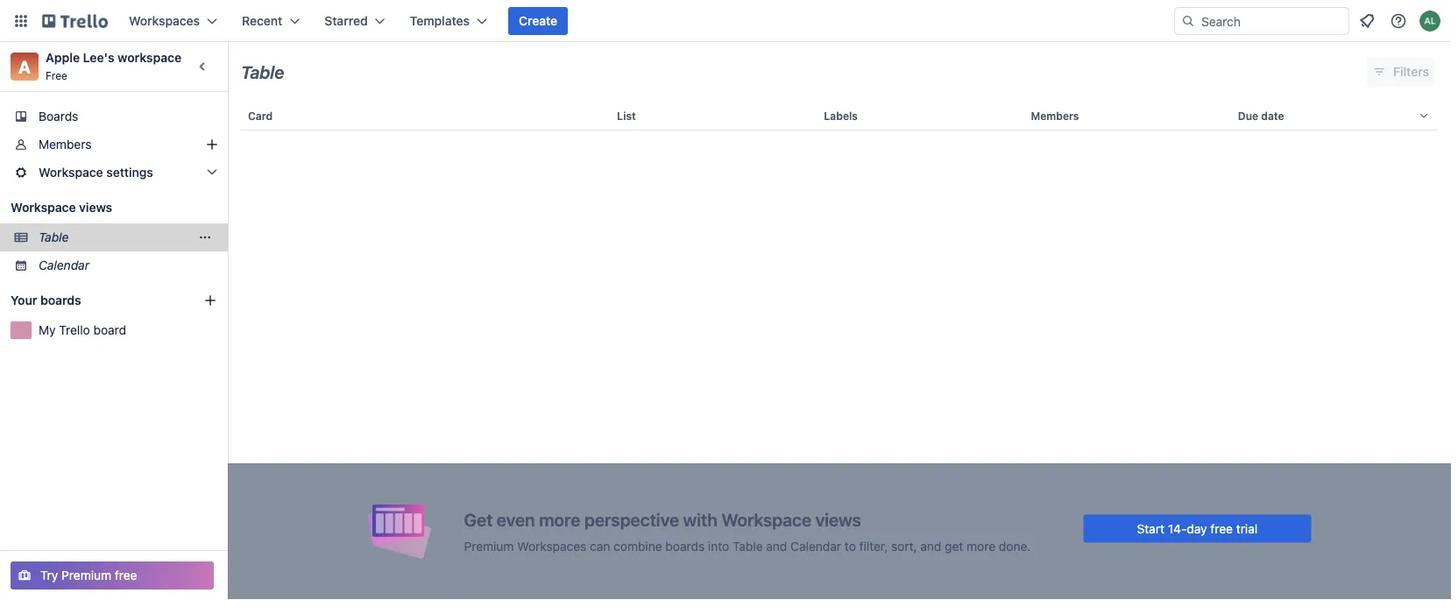 Task type: describe. For each thing, give the bounding box(es) containing it.
workspace for workspace views
[[11, 200, 76, 215]]

settings
[[106, 165, 153, 180]]

get
[[464, 510, 493, 530]]

a
[[18, 56, 31, 77]]

1 horizontal spatial free
[[1211, 522, 1234, 536]]

recent button
[[231, 7, 311, 35]]

members button
[[1024, 95, 1232, 137]]

add board image
[[203, 294, 217, 308]]

0 vertical spatial boards
[[40, 293, 81, 308]]

calendar inside the get even more perspective with workspace views premium workspaces can combine boards into table and calendar to filter, sort, and get more done.
[[791, 539, 842, 554]]

free
[[46, 69, 67, 82]]

can
[[590, 539, 611, 554]]

row containing card
[[241, 95, 1439, 137]]

free inside button
[[115, 569, 137, 583]]

premium inside button
[[62, 569, 111, 583]]

filters button
[[1368, 58, 1435, 86]]

list
[[617, 110, 636, 122]]

Search field
[[1196, 8, 1349, 34]]

to
[[845, 539, 856, 554]]

2 and from the left
[[921, 539, 942, 554]]

my trello board
[[39, 323, 126, 338]]

filters
[[1394, 64, 1430, 79]]

workspace views
[[11, 200, 112, 215]]

apple lee's workspace free
[[46, 50, 182, 82]]

your
[[11, 293, 37, 308]]

list button
[[610, 95, 817, 137]]

get even more perspective with workspace views premium workspaces can combine boards into table and calendar to filter, sort, and get more done.
[[464, 510, 1031, 554]]

your boards with 1 items element
[[11, 290, 177, 311]]

labels button
[[817, 95, 1024, 137]]

premium inside the get even more perspective with workspace views premium workspaces can combine boards into table and calendar to filter, sort, and get more done.
[[464, 539, 514, 554]]

due
[[1239, 110, 1259, 122]]

start 14-day free trial
[[1137, 522, 1258, 536]]

perspective
[[585, 510, 679, 530]]

try premium free
[[40, 569, 137, 583]]

try premium free button
[[11, 562, 214, 590]]

members inside button
[[1031, 110, 1080, 122]]

card
[[248, 110, 273, 122]]

calendar link
[[39, 257, 189, 274]]

apple lee's workspace link
[[46, 50, 182, 65]]

views inside the get even more perspective with workspace views premium workspaces can combine boards into table and calendar to filter, sort, and get more done.
[[816, 510, 862, 530]]

try
[[40, 569, 58, 583]]

workspace inside the get even more perspective with workspace views premium workspaces can combine boards into table and calendar to filter, sort, and get more done.
[[722, 510, 812, 530]]

1 and from the left
[[767, 539, 788, 554]]

start 14-day free trial link
[[1084, 515, 1312, 543]]

labels
[[824, 110, 858, 122]]

workspaces inside dropdown button
[[129, 14, 200, 28]]

filter,
[[860, 539, 888, 554]]

workspace
[[118, 50, 182, 65]]

apple lee (applelee29) image
[[1420, 11, 1441, 32]]

boards link
[[0, 103, 228, 131]]

workspace navigation collapse icon image
[[191, 54, 216, 79]]

day
[[1187, 522, 1208, 536]]

into
[[708, 539, 730, 554]]



Task type: vqa. For each thing, say whether or not it's contained in the screenshot.
Dismiss flag 'icon'
no



Task type: locate. For each thing, give the bounding box(es) containing it.
combine
[[614, 539, 662, 554]]

1 horizontal spatial table
[[241, 61, 284, 82]]

calendar up your boards
[[39, 258, 89, 273]]

workspace for workspace settings
[[39, 165, 103, 180]]

more right get
[[967, 539, 996, 554]]

templates
[[410, 14, 470, 28]]

with
[[683, 510, 718, 530]]

0 horizontal spatial views
[[79, 200, 112, 215]]

0 horizontal spatial free
[[115, 569, 137, 583]]

1 vertical spatial free
[[115, 569, 137, 583]]

1 vertical spatial workspaces
[[517, 539, 587, 554]]

0 vertical spatial table
[[241, 61, 284, 82]]

table down workspace views
[[39, 230, 69, 245]]

workspace settings button
[[0, 159, 228, 187]]

primary element
[[0, 0, 1452, 42]]

0 horizontal spatial members
[[39, 137, 92, 152]]

1 vertical spatial members
[[39, 137, 92, 152]]

table inside the get even more perspective with workspace views premium workspaces can combine boards into table and calendar to filter, sort, and get more done.
[[733, 539, 763, 554]]

0 vertical spatial free
[[1211, 522, 1234, 536]]

apple
[[46, 50, 80, 65]]

workspaces up workspace
[[129, 14, 200, 28]]

my
[[39, 323, 56, 338]]

workspace inside popup button
[[39, 165, 103, 180]]

and right "into"
[[767, 539, 788, 554]]

lee's
[[83, 50, 115, 65]]

0 horizontal spatial calendar
[[39, 258, 89, 273]]

0 vertical spatial premium
[[464, 539, 514, 554]]

table right "into"
[[733, 539, 763, 554]]

0 horizontal spatial more
[[539, 510, 581, 530]]

boards
[[39, 109, 78, 124]]

0 horizontal spatial table
[[39, 230, 69, 245]]

0 vertical spatial members
[[1031, 110, 1080, 122]]

your boards
[[11, 293, 81, 308]]

1 horizontal spatial more
[[967, 539, 996, 554]]

members link
[[0, 131, 228, 159]]

0 vertical spatial more
[[539, 510, 581, 530]]

templates button
[[400, 7, 498, 35]]

starred button
[[314, 7, 396, 35]]

due date button
[[1232, 95, 1439, 137]]

free right try
[[115, 569, 137, 583]]

workspace down workspace settings
[[11, 200, 76, 215]]

0 vertical spatial workspace
[[39, 165, 103, 180]]

free
[[1211, 522, 1234, 536], [115, 569, 137, 583]]

starred
[[325, 14, 368, 28]]

1 vertical spatial workspace
[[11, 200, 76, 215]]

recent
[[242, 14, 283, 28]]

calendar left to
[[791, 539, 842, 554]]

more right even
[[539, 510, 581, 530]]

get
[[945, 539, 964, 554]]

boards
[[40, 293, 81, 308], [666, 539, 705, 554]]

1 vertical spatial more
[[967, 539, 996, 554]]

row
[[241, 95, 1439, 137]]

sort,
[[892, 539, 918, 554]]

even
[[497, 510, 535, 530]]

14-
[[1168, 522, 1187, 536]]

views down workspace settings
[[79, 200, 112, 215]]

create button
[[509, 7, 568, 35]]

views up to
[[816, 510, 862, 530]]

boards inside the get even more perspective with workspace views premium workspaces can combine boards into table and calendar to filter, sort, and get more done.
[[666, 539, 705, 554]]

views
[[79, 200, 112, 215], [816, 510, 862, 530]]

calendar
[[39, 258, 89, 273], [791, 539, 842, 554]]

table containing card
[[228, 95, 1452, 601]]

table
[[228, 95, 1452, 601]]

1 horizontal spatial views
[[816, 510, 862, 530]]

1 horizontal spatial and
[[921, 539, 942, 554]]

table up card
[[241, 61, 284, 82]]

trello
[[59, 323, 90, 338]]

2 vertical spatial workspace
[[722, 510, 812, 530]]

0 vertical spatial workspaces
[[129, 14, 200, 28]]

1 horizontal spatial premium
[[464, 539, 514, 554]]

workspace up "into"
[[722, 510, 812, 530]]

and left get
[[921, 539, 942, 554]]

more
[[539, 510, 581, 530], [967, 539, 996, 554]]

board
[[93, 323, 126, 338]]

workspaces
[[129, 14, 200, 28], [517, 539, 587, 554]]

due date
[[1239, 110, 1285, 122]]

workspace up workspace views
[[39, 165, 103, 180]]

2 vertical spatial table
[[733, 539, 763, 554]]

boards up my
[[40, 293, 81, 308]]

1 vertical spatial boards
[[666, 539, 705, 554]]

premium
[[464, 539, 514, 554], [62, 569, 111, 583]]

and
[[767, 539, 788, 554], [921, 539, 942, 554]]

card button
[[241, 95, 610, 137]]

done.
[[999, 539, 1031, 554]]

workspaces inside the get even more perspective with workspace views premium workspaces can combine boards into table and calendar to filter, sort, and get more done.
[[517, 539, 587, 554]]

free right day
[[1211, 522, 1234, 536]]

1 horizontal spatial calendar
[[791, 539, 842, 554]]

workspace actions menu image
[[198, 231, 212, 245]]

table
[[241, 61, 284, 82], [39, 230, 69, 245], [733, 539, 763, 554]]

back to home image
[[42, 7, 108, 35]]

0 horizontal spatial premium
[[62, 569, 111, 583]]

members
[[1031, 110, 1080, 122], [39, 137, 92, 152]]

workspace
[[39, 165, 103, 180], [11, 200, 76, 215], [722, 510, 812, 530]]

2 horizontal spatial table
[[733, 539, 763, 554]]

0 horizontal spatial and
[[767, 539, 788, 554]]

create
[[519, 14, 558, 28]]

start
[[1137, 522, 1165, 536]]

1 vertical spatial premium
[[62, 569, 111, 583]]

1 vertical spatial table
[[39, 230, 69, 245]]

open information menu image
[[1390, 12, 1408, 30]]

trial
[[1237, 522, 1258, 536]]

table link
[[39, 229, 189, 246]]

1 vertical spatial views
[[816, 510, 862, 530]]

0 horizontal spatial workspaces
[[129, 14, 200, 28]]

date
[[1262, 110, 1285, 122]]

0 horizontal spatial boards
[[40, 293, 81, 308]]

0 vertical spatial calendar
[[39, 258, 89, 273]]

workspaces button
[[118, 7, 228, 35]]

workspace settings
[[39, 165, 153, 180]]

1 horizontal spatial boards
[[666, 539, 705, 554]]

1 horizontal spatial workspaces
[[517, 539, 587, 554]]

premium down get at the left
[[464, 539, 514, 554]]

search image
[[1182, 14, 1196, 28]]

a link
[[11, 53, 39, 81]]

1 vertical spatial calendar
[[791, 539, 842, 554]]

0 notifications image
[[1357, 11, 1378, 32]]

premium right try
[[62, 569, 111, 583]]

0 vertical spatial views
[[79, 200, 112, 215]]

my trello board link
[[39, 322, 217, 339]]

boards down with
[[666, 539, 705, 554]]

1 horizontal spatial members
[[1031, 110, 1080, 122]]

Table text field
[[241, 55, 284, 89]]

workspaces down even
[[517, 539, 587, 554]]



